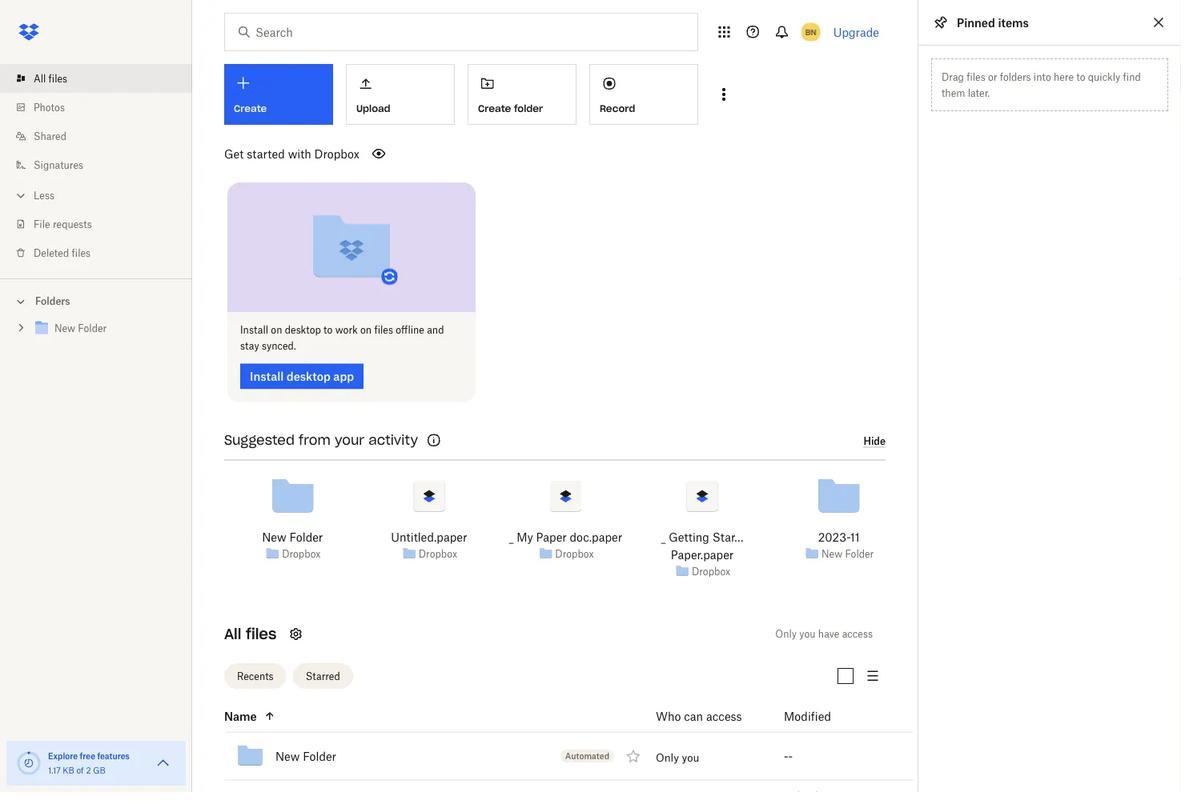 Task type: vqa. For each thing, say whether or not it's contained in the screenshot.


Task type: locate. For each thing, give the bounding box(es) containing it.
app
[[333, 370, 354, 384]]

create left folder
[[478, 102, 511, 115]]

files left folder settings image
[[246, 625, 277, 644]]

new folder
[[54, 323, 107, 335], [262, 530, 323, 544], [822, 548, 874, 560], [275, 750, 336, 764]]

shared
[[34, 130, 66, 142]]

_ inside _ getting star… paper.paper
[[661, 530, 666, 544]]

file requests
[[34, 218, 92, 230]]

stay
[[240, 340, 259, 352]]

0 vertical spatial install
[[240, 324, 268, 336]]

only for only you have access
[[775, 629, 797, 641]]

you inside name new folder, modified 11/27/2023 3:24 pm, element
[[682, 752, 699, 765]]

1 horizontal spatial all files
[[224, 625, 277, 644]]

0 horizontal spatial only
[[656, 752, 679, 765]]

all files up recents
[[224, 625, 277, 644]]

install inside install on desktop to work on files offline and stay synced.
[[240, 324, 268, 336]]

desktop left "app"
[[286, 370, 331, 384]]

new
[[54, 323, 75, 335], [262, 530, 286, 544], [822, 548, 843, 560], [275, 750, 300, 764]]

upgrade
[[833, 25, 879, 39]]

folder inside 'link'
[[303, 750, 336, 764]]

0 horizontal spatial access
[[706, 710, 742, 724]]

create up "started"
[[234, 103, 267, 115]]

create folder button
[[468, 64, 577, 125]]

_ for _ getting star… paper.paper
[[661, 530, 666, 544]]

0 horizontal spatial on
[[271, 324, 282, 336]]

upload button
[[346, 64, 455, 125]]

install down synced.
[[250, 370, 284, 384]]

only left have
[[775, 629, 797, 641]]

of
[[76, 766, 84, 776]]

1 vertical spatial desktop
[[286, 370, 331, 384]]

_ my paper doc.paper
[[509, 530, 622, 544]]

all
[[34, 72, 46, 84], [224, 625, 241, 644]]

1 horizontal spatial on
[[360, 324, 372, 336]]

you
[[799, 629, 816, 641], [682, 752, 699, 765]]

2 _ from the left
[[661, 530, 666, 544]]

install
[[240, 324, 268, 336], [250, 370, 284, 384]]

on
[[271, 324, 282, 336], [360, 324, 372, 336]]

dropbox for _ getting star… paper.paper
[[692, 566, 730, 578]]

desktop left the to
[[285, 324, 321, 336]]

my
[[517, 530, 533, 544]]

access right have
[[842, 629, 873, 641]]

on up synced.
[[271, 324, 282, 336]]

new folder link
[[32, 318, 179, 340], [262, 528, 323, 546], [822, 546, 874, 562], [275, 747, 336, 766]]

1 horizontal spatial _
[[661, 530, 666, 544]]

_ getting star… paper.paper
[[661, 530, 743, 561]]

who can access
[[656, 710, 742, 724]]

modified button
[[784, 707, 873, 726]]

2023-11
[[818, 530, 860, 544]]

offline
[[396, 324, 424, 336]]

to
[[324, 324, 333, 336]]

create for create folder
[[478, 102, 511, 115]]

install up stay
[[240, 324, 268, 336]]

new inside name new folder, modified 11/27/2023 3:24 pm, element
[[275, 750, 300, 764]]

only inside name new folder, modified 11/27/2023 3:24 pm, element
[[656, 752, 679, 765]]

all inside list item
[[34, 72, 46, 84]]

folder
[[78, 323, 107, 335], [289, 530, 323, 544], [845, 548, 874, 560], [303, 750, 336, 764]]

files left 'offline'
[[374, 324, 393, 336]]

dropbox link
[[282, 546, 321, 562], [419, 546, 457, 562], [555, 546, 594, 562], [692, 564, 730, 580]]

create for create
[[234, 103, 267, 115]]

list
[[0, 54, 192, 279]]

all files
[[34, 72, 67, 84], [224, 625, 277, 644]]

only
[[775, 629, 797, 641], [656, 752, 679, 765]]

access inside table
[[706, 710, 742, 724]]

_ for _ my paper doc.paper
[[509, 530, 514, 544]]

files
[[48, 72, 67, 84], [72, 247, 91, 259], [374, 324, 393, 336], [246, 625, 277, 644]]

dropbox link for _ getting star… paper.paper
[[692, 564, 730, 580]]

folder
[[514, 102, 543, 115]]

0 vertical spatial you
[[799, 629, 816, 641]]

recents button
[[224, 664, 286, 690]]

0 vertical spatial all
[[34, 72, 46, 84]]

doc.paper
[[570, 530, 622, 544]]

upload
[[356, 102, 390, 115]]

0 vertical spatial only
[[775, 629, 797, 641]]

you for only you have access
[[799, 629, 816, 641]]

signatures
[[34, 159, 83, 171]]

0 horizontal spatial create
[[234, 103, 267, 115]]

on right "work"
[[360, 324, 372, 336]]

dropbox for new folder
[[282, 548, 321, 560]]

install inside button
[[250, 370, 284, 384]]

list containing all files
[[0, 54, 192, 279]]

0 vertical spatial access
[[842, 629, 873, 641]]

explore
[[48, 752, 78, 762]]

all up "photos"
[[34, 72, 46, 84]]

-
[[784, 750, 788, 764], [788, 750, 793, 764]]

bn button
[[798, 19, 824, 45]]

1 vertical spatial install
[[250, 370, 284, 384]]

_ left getting
[[661, 530, 666, 544]]

all files list item
[[0, 64, 192, 93]]

all up recents
[[224, 625, 241, 644]]

dropbox for untitled.paper
[[419, 548, 457, 560]]

0 horizontal spatial all files
[[34, 72, 67, 84]]

your
[[335, 432, 365, 449]]

create inside dropdown button
[[234, 103, 267, 115]]

starred button
[[293, 664, 353, 690]]

files inside list item
[[48, 72, 67, 84]]

upgrade link
[[833, 25, 879, 39]]

1 horizontal spatial access
[[842, 629, 873, 641]]

1 vertical spatial all files
[[224, 625, 277, 644]]

1 vertical spatial all
[[224, 625, 241, 644]]

have
[[818, 629, 840, 641]]

record
[[600, 102, 635, 115]]

files up "photos"
[[48, 72, 67, 84]]

files right 'deleted'
[[72, 247, 91, 259]]

suggested from your activity
[[224, 432, 418, 449]]

work
[[335, 324, 358, 336]]

dropbox link for _ my paper doc.paper
[[555, 546, 594, 562]]

2 on from the left
[[360, 324, 372, 336]]

1.17
[[48, 766, 61, 776]]

create
[[478, 102, 511, 115], [234, 103, 267, 115]]

_ my paper doc.paper link
[[509, 528, 622, 546]]

dropbox
[[314, 147, 359, 161], [282, 548, 321, 560], [419, 548, 457, 560], [555, 548, 594, 560], [692, 566, 730, 578]]

getting
[[669, 530, 709, 544]]

desktop inside install on desktop to work on files offline and stay synced.
[[285, 324, 321, 336]]

1 _ from the left
[[509, 530, 514, 544]]

1 horizontal spatial create
[[478, 102, 511, 115]]

1 horizontal spatial all
[[224, 625, 241, 644]]

create folder
[[478, 102, 543, 115]]

only right add to starred image
[[656, 752, 679, 765]]

gb
[[93, 766, 106, 776]]

Search text field
[[255, 23, 665, 41]]

photos link
[[13, 93, 192, 122]]

create inside button
[[478, 102, 511, 115]]

all files up "photos"
[[34, 72, 67, 84]]

1 horizontal spatial only
[[775, 629, 797, 641]]

dropbox link for untitled.paper
[[419, 546, 457, 562]]

star…
[[712, 530, 743, 544]]

dropbox for _ my paper doc.paper
[[555, 548, 594, 560]]

0 vertical spatial all files
[[34, 72, 67, 84]]

name _ getting started with dropbox paper.paper, modified 11/27/2023 3:35 pm, element
[[189, 781, 914, 793]]

1 vertical spatial only
[[656, 752, 679, 765]]

table
[[189, 701, 914, 793]]

untitled.paper link
[[391, 528, 467, 546]]

1 vertical spatial you
[[682, 752, 699, 765]]

access
[[842, 629, 873, 641], [706, 710, 742, 724]]

and
[[427, 324, 444, 336]]

free
[[80, 752, 95, 762]]

you down can
[[682, 752, 699, 765]]

dropbox image
[[13, 16, 45, 48]]

you left have
[[799, 629, 816, 641]]

0 horizontal spatial all
[[34, 72, 46, 84]]

install on desktop to work on files offline and stay synced.
[[240, 324, 444, 352]]

1 horizontal spatial you
[[799, 629, 816, 641]]

_ left my
[[509, 530, 514, 544]]

access right can
[[706, 710, 742, 724]]

deleted
[[34, 247, 69, 259]]

0 vertical spatial desktop
[[285, 324, 321, 336]]

record button
[[589, 64, 698, 125]]

0 horizontal spatial _
[[509, 530, 514, 544]]

new folder inside name new folder, modified 11/27/2023 3:24 pm, element
[[275, 750, 336, 764]]

1 vertical spatial access
[[706, 710, 742, 724]]

0 horizontal spatial you
[[682, 752, 699, 765]]



Task type: describe. For each thing, give the bounding box(es) containing it.
file
[[34, 218, 50, 230]]

1 on from the left
[[271, 324, 282, 336]]

dropbox link for new folder
[[282, 546, 321, 562]]

less image
[[13, 188, 29, 204]]

add to starred image
[[624, 747, 643, 766]]

11
[[850, 530, 860, 544]]

synced.
[[262, 340, 296, 352]]

_ getting star… paper.paper link
[[644, 528, 760, 563]]

folders
[[35, 295, 70, 308]]

files inside install on desktop to work on files offline and stay synced.
[[374, 324, 393, 336]]

items
[[998, 16, 1029, 29]]

paper
[[536, 530, 567, 544]]

only you button
[[656, 752, 699, 765]]

folders button
[[0, 289, 192, 313]]

kb
[[63, 766, 74, 776]]

pinned
[[957, 16, 995, 29]]

bn
[[805, 27, 816, 37]]

install desktop app
[[250, 370, 354, 384]]

untitled.paper
[[391, 530, 467, 544]]

starred
[[306, 671, 340, 683]]

you for only you
[[682, 752, 699, 765]]

all files link
[[13, 64, 192, 93]]

quota usage element
[[16, 751, 42, 777]]

name button
[[224, 707, 617, 726]]

paper.paper
[[671, 548, 734, 561]]

signatures link
[[13, 151, 192, 179]]

new folder link inside name new folder, modified 11/27/2023 3:24 pm, element
[[275, 747, 336, 766]]

2023-11 link
[[818, 528, 860, 546]]

can
[[684, 710, 703, 724]]

hide button
[[864, 435, 886, 448]]

create button
[[224, 64, 333, 125]]

2
[[86, 766, 91, 776]]

shared link
[[13, 122, 192, 151]]

recents
[[237, 671, 274, 683]]

name new folder, modified 11/27/2023 3:24 pm, element
[[189, 733, 914, 781]]

deleted files link
[[13, 239, 192, 267]]

activity
[[369, 432, 418, 449]]

install for install desktop app
[[250, 370, 284, 384]]

install desktop app button
[[240, 364, 364, 390]]

who
[[656, 710, 681, 724]]

explore free features 1.17 kb of 2 gb
[[48, 752, 130, 776]]

requests
[[53, 218, 92, 230]]

only you
[[656, 752, 699, 765]]

close right sidebar image
[[1149, 13, 1168, 32]]

desktop inside install desktop app button
[[286, 370, 331, 384]]

folder settings image
[[286, 625, 305, 644]]

2 - from the left
[[788, 750, 793, 764]]

hide
[[864, 435, 886, 447]]

get
[[224, 147, 244, 161]]

file requests link
[[13, 210, 192, 239]]

table containing name
[[189, 701, 914, 793]]

modified
[[784, 710, 831, 724]]

all files inside list item
[[34, 72, 67, 84]]

install for install on desktop to work on files offline and stay synced.
[[240, 324, 268, 336]]

1 - from the left
[[784, 750, 788, 764]]

deleted files
[[34, 247, 91, 259]]

name
[[224, 710, 257, 724]]

features
[[97, 752, 130, 762]]

2023-
[[818, 530, 850, 544]]

from
[[299, 432, 331, 449]]

automated
[[565, 752, 609, 762]]

pinned items
[[957, 16, 1029, 29]]

suggested
[[224, 432, 295, 449]]

get started with dropbox
[[224, 147, 359, 161]]

only you have access
[[775, 629, 873, 641]]

only for only you
[[656, 752, 679, 765]]

with
[[288, 147, 311, 161]]

--
[[784, 750, 793, 764]]

photos
[[34, 101, 65, 113]]

less
[[34, 189, 54, 201]]

started
[[247, 147, 285, 161]]



